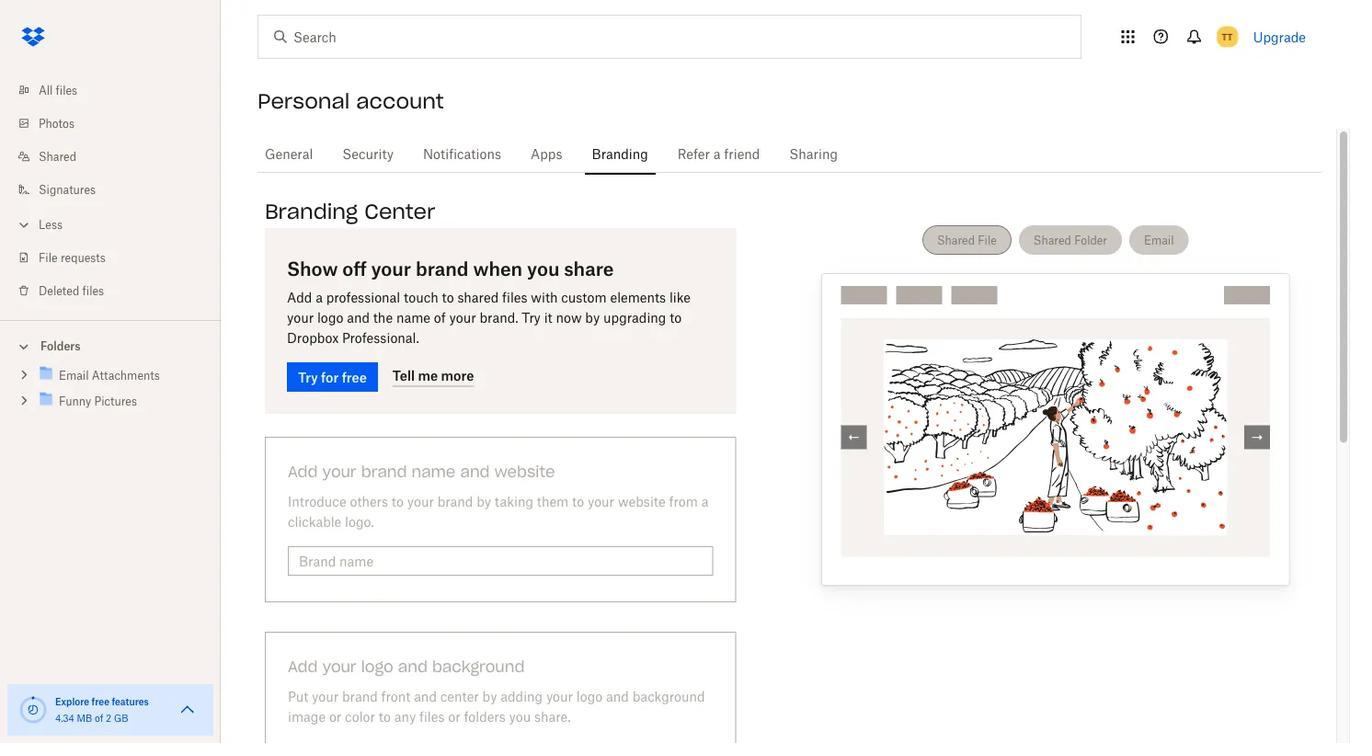 Task type: locate. For each thing, give the bounding box(es) containing it.
1 vertical spatial file
[[39, 251, 58, 265]]

1 horizontal spatial branding
[[592, 146, 649, 162]]

tell me more button
[[393, 365, 474, 387]]

try left for
[[298, 369, 318, 385]]

shared file button
[[923, 226, 1012, 255]]

shared inside "link"
[[39, 150, 76, 163]]

email up funny
[[59, 369, 89, 383]]

photos link
[[15, 107, 221, 140]]

1 horizontal spatial free
[[342, 369, 367, 385]]

or down center at bottom left
[[448, 709, 461, 725]]

branding center
[[265, 199, 436, 225]]

website
[[495, 462, 555, 481], [618, 494, 666, 509]]

branding for branding center
[[265, 199, 358, 225]]

1 horizontal spatial background
[[633, 689, 705, 704]]

free right for
[[342, 369, 367, 385]]

security tab
[[335, 132, 401, 176]]

Brand name input text field
[[299, 551, 703, 571]]

from
[[670, 494, 698, 509]]

0 vertical spatial add
[[287, 289, 312, 305]]

a inside the add a professional touch to shared files with custom elements like your logo and the name of your brand. try it now by upgrading to dropbox professional.
[[316, 289, 323, 305]]

add your logo and background
[[288, 658, 525, 676]]

shared file
[[938, 233, 997, 247]]

1 vertical spatial logo
[[362, 658, 394, 676]]

of left 2
[[95, 713, 103, 724]]

folders
[[40, 340, 81, 353]]

to down the like
[[670, 310, 682, 325]]

branding right 'apps' tab
[[592, 146, 649, 162]]

brand
[[416, 257, 469, 280], [362, 462, 407, 481], [438, 494, 473, 509], [342, 689, 378, 704]]

1 or from the left
[[329, 709, 342, 725]]

sharing tab
[[783, 132, 846, 176]]

brand inside introduce others to your brand by taking them to your website from a clickable logo.
[[438, 494, 473, 509]]

1 horizontal spatial website
[[618, 494, 666, 509]]

free inside explore free features 4.34 mb of 2 gb
[[92, 696, 110, 708]]

email for email
[[1145, 233, 1175, 247]]

files right any
[[420, 709, 445, 725]]

background
[[432, 658, 525, 676], [633, 689, 705, 704]]

files
[[56, 83, 77, 97], [82, 284, 104, 298], [502, 289, 528, 305], [420, 709, 445, 725]]

more
[[441, 368, 474, 383]]

you inside put your brand front and center by adding your logo and background image or color to any files or folders you share.
[[509, 709, 531, 725]]

funny pictures
[[59, 395, 137, 409]]

0 horizontal spatial logo
[[317, 310, 344, 325]]

shared for shared folder
[[1034, 233, 1072, 247]]

your right 'them'
[[588, 494, 615, 509]]

image
[[288, 709, 326, 725]]

to right others
[[392, 494, 404, 509]]

website up taking
[[495, 462, 555, 481]]

your up introduce
[[323, 462, 357, 481]]

the
[[373, 310, 393, 325]]

1 vertical spatial website
[[618, 494, 666, 509]]

1 vertical spatial add
[[288, 462, 318, 481]]

0 vertical spatial email
[[1145, 233, 1175, 247]]

try for free button
[[287, 363, 378, 392]]

by up folders
[[483, 689, 497, 704]]

you down adding
[[509, 709, 531, 725]]

logo inside put your brand front and center by adding your logo and background image or color to any files or folders you share.
[[577, 689, 603, 704]]

put
[[288, 689, 309, 704]]

add for add your logo and background
[[288, 658, 318, 676]]

add for add your brand name and website
[[288, 462, 318, 481]]

a right from
[[702, 494, 709, 509]]

2 vertical spatial by
[[483, 689, 497, 704]]

1 horizontal spatial file
[[978, 233, 997, 247]]

of inside explore free features 4.34 mb of 2 gb
[[95, 713, 103, 724]]

0 horizontal spatial try
[[298, 369, 318, 385]]

a right refer
[[714, 146, 721, 162]]

to left any
[[379, 709, 391, 725]]

to inside put your brand front and center by adding your logo and background image or color to any files or folders you share.
[[379, 709, 391, 725]]

1 horizontal spatial or
[[448, 709, 461, 725]]

0 horizontal spatial website
[[495, 462, 555, 481]]

1 vertical spatial email
[[59, 369, 89, 383]]

like
[[670, 289, 691, 305]]

less
[[39, 218, 63, 231]]

by down custom
[[586, 310, 600, 325]]

folder
[[1075, 233, 1108, 247]]

1 vertical spatial you
[[509, 709, 531, 725]]

file down the less
[[39, 251, 58, 265]]

by inside introduce others to your brand by taking them to your website from a clickable logo.
[[477, 494, 491, 509]]

files inside the add a professional touch to shared files with custom elements like your logo and the name of your brand. try it now by upgrading to dropbox professional.
[[502, 289, 528, 305]]

of down touch on the left of page
[[434, 310, 446, 325]]

website inside introduce others to your brand by taking them to your website from a clickable logo.
[[618, 494, 666, 509]]

0 horizontal spatial of
[[95, 713, 103, 724]]

0 vertical spatial logo
[[317, 310, 344, 325]]

group
[[0, 359, 221, 428]]

you up with
[[527, 257, 560, 280]]

2
[[106, 713, 112, 724]]

of
[[434, 310, 446, 325], [95, 713, 103, 724]]

a for friend
[[714, 146, 721, 162]]

1 horizontal spatial a
[[702, 494, 709, 509]]

brand inside put your brand front and center by adding your logo and background image or color to any files or folders you share.
[[342, 689, 378, 704]]

logo up dropbox
[[317, 310, 344, 325]]

file left "shared folder" 'button'
[[978, 233, 997, 247]]

1 horizontal spatial email
[[1145, 233, 1175, 247]]

funny
[[59, 395, 91, 409]]

or left color
[[329, 709, 342, 725]]

email for email attachments
[[59, 369, 89, 383]]

0 horizontal spatial file
[[39, 251, 58, 265]]

upgrade
[[1254, 29, 1307, 45]]

features
[[112, 696, 149, 708]]

brand down add your brand name and website
[[438, 494, 473, 509]]

4.34
[[55, 713, 74, 724]]

a inside tab
[[714, 146, 721, 162]]

general
[[265, 146, 313, 162]]

name
[[397, 310, 431, 325], [412, 462, 456, 481]]

0 horizontal spatial background
[[432, 658, 525, 676]]

sharing
[[790, 146, 838, 162]]

0 horizontal spatial a
[[316, 289, 323, 305]]

and
[[347, 310, 370, 325], [461, 462, 490, 481], [398, 658, 428, 676], [414, 689, 437, 704], [607, 689, 629, 704]]

0 horizontal spatial email
[[59, 369, 89, 383]]

color
[[345, 709, 375, 725]]

show off your brand when you share
[[287, 257, 614, 280]]

add down show
[[287, 289, 312, 305]]

try left it
[[522, 310, 541, 325]]

0 horizontal spatial or
[[329, 709, 342, 725]]

1 horizontal spatial try
[[522, 310, 541, 325]]

folders button
[[0, 332, 221, 359]]

add inside the add a professional touch to shared files with custom elements like your logo and the name of your brand. try it now by upgrading to dropbox professional.
[[287, 289, 312, 305]]

to
[[442, 289, 454, 305], [670, 310, 682, 325], [392, 494, 404, 509], [572, 494, 584, 509], [379, 709, 391, 725]]

apps
[[531, 146, 563, 162]]

logo right adding
[[577, 689, 603, 704]]

email attachments link
[[37, 364, 206, 386]]

deleted files link
[[15, 274, 221, 307]]

2 horizontal spatial shared
[[1034, 233, 1072, 247]]

0 vertical spatial website
[[495, 462, 555, 481]]

1 vertical spatial of
[[95, 713, 103, 724]]

free up 2
[[92, 696, 110, 708]]

email inside "link"
[[59, 369, 89, 383]]

others
[[350, 494, 388, 509]]

name up introduce others to your brand by taking them to your website from a clickable logo.
[[412, 462, 456, 481]]

name down touch on the left of page
[[397, 310, 431, 325]]

add up introduce
[[288, 462, 318, 481]]

1 vertical spatial a
[[316, 289, 323, 305]]

0 vertical spatial branding
[[592, 146, 649, 162]]

add up the put
[[288, 658, 318, 676]]

logo
[[317, 310, 344, 325], [362, 658, 394, 676], [577, 689, 603, 704]]

2 vertical spatial a
[[702, 494, 709, 509]]

try
[[522, 310, 541, 325], [298, 369, 318, 385]]

1 vertical spatial by
[[477, 494, 491, 509]]

2 horizontal spatial logo
[[577, 689, 603, 704]]

email
[[1145, 233, 1175, 247], [59, 369, 89, 383]]

1 vertical spatial background
[[633, 689, 705, 704]]

a inside introduce others to your brand by taking them to your website from a clickable logo.
[[702, 494, 709, 509]]

a for professional
[[316, 289, 323, 305]]

your up color
[[323, 658, 357, 676]]

branding for branding
[[592, 146, 649, 162]]

personal
[[258, 88, 350, 114]]

attachments
[[92, 369, 160, 383]]

0 horizontal spatial free
[[92, 696, 110, 708]]

logo up front
[[362, 658, 394, 676]]

Search text field
[[294, 27, 1044, 47]]

to right 'them'
[[572, 494, 584, 509]]

0 vertical spatial by
[[586, 310, 600, 325]]

tell me more
[[393, 368, 474, 383]]

add for add a professional touch to shared files with custom elements like your logo and the name of your brand. try it now by upgrading to dropbox professional.
[[287, 289, 312, 305]]

2 vertical spatial add
[[288, 658, 318, 676]]

website left from
[[618, 494, 666, 509]]

account
[[356, 88, 444, 114]]

front
[[381, 689, 411, 704]]

by left taking
[[477, 494, 491, 509]]

0 vertical spatial try
[[522, 310, 541, 325]]

0 vertical spatial name
[[397, 310, 431, 325]]

a down show
[[316, 289, 323, 305]]

brand up touch on the left of page
[[416, 257, 469, 280]]

funny pictures link
[[37, 390, 206, 412]]

branding
[[592, 146, 649, 162], [265, 199, 358, 225]]

add
[[287, 289, 312, 305], [288, 462, 318, 481], [288, 658, 318, 676]]

your right the put
[[312, 689, 339, 704]]

0 horizontal spatial branding
[[265, 199, 358, 225]]

email inside button
[[1145, 233, 1175, 247]]

branding up show
[[265, 199, 358, 225]]

branding inside tab
[[592, 146, 649, 162]]

0 vertical spatial of
[[434, 310, 446, 325]]

show
[[287, 257, 338, 280]]

tab list
[[258, 129, 1322, 176]]

any
[[395, 709, 416, 725]]

1 vertical spatial branding
[[265, 199, 358, 225]]

email right folder
[[1145, 233, 1175, 247]]

0 vertical spatial file
[[978, 233, 997, 247]]

when
[[473, 257, 523, 280]]

shared
[[458, 289, 499, 305]]

general tab
[[258, 132, 321, 176]]

1 horizontal spatial of
[[434, 310, 446, 325]]

2 vertical spatial logo
[[577, 689, 603, 704]]

requests
[[61, 251, 106, 265]]

→
[[1252, 430, 1264, 445]]

tell
[[393, 368, 415, 383]]

your
[[371, 257, 412, 280], [287, 310, 314, 325], [450, 310, 476, 325], [323, 462, 357, 481], [407, 494, 434, 509], [588, 494, 615, 509], [323, 658, 357, 676], [312, 689, 339, 704], [547, 689, 573, 704]]

list
[[0, 63, 221, 320]]

1 vertical spatial free
[[92, 696, 110, 708]]

1 vertical spatial try
[[298, 369, 318, 385]]

refer
[[678, 146, 710, 162]]

0 vertical spatial a
[[714, 146, 721, 162]]

1 horizontal spatial shared
[[938, 233, 975, 247]]

0 horizontal spatial shared
[[39, 150, 76, 163]]

2 horizontal spatial a
[[714, 146, 721, 162]]

brand up color
[[342, 689, 378, 704]]

files up "brand."
[[502, 289, 528, 305]]

free
[[342, 369, 367, 385], [92, 696, 110, 708]]

0 vertical spatial free
[[342, 369, 367, 385]]

list containing all files
[[0, 63, 221, 320]]

shared for shared file
[[938, 233, 975, 247]]



Task type: vqa. For each thing, say whether or not it's contained in the screenshot.
the middle LOGO
yes



Task type: describe. For each thing, give the bounding box(es) containing it.
share
[[564, 257, 614, 280]]

introduce
[[288, 494, 347, 509]]

try inside button
[[298, 369, 318, 385]]

free inside button
[[342, 369, 367, 385]]

2 or from the left
[[448, 709, 461, 725]]

file inside list
[[39, 251, 58, 265]]

less image
[[15, 216, 33, 234]]

all files
[[39, 83, 77, 97]]

all
[[39, 83, 53, 97]]

your down shared at the top of page
[[450, 310, 476, 325]]

introduce others to your brand by taking them to your website from a clickable logo.
[[288, 494, 709, 530]]

explore
[[55, 696, 89, 708]]

refer a friend tab
[[671, 132, 768, 176]]

for
[[321, 369, 339, 385]]

your right off
[[371, 257, 412, 280]]

logo.
[[345, 514, 374, 530]]

security
[[343, 146, 394, 162]]

off
[[343, 257, 367, 280]]

and inside the add a professional touch to shared files with custom elements like your logo and the name of your brand. try it now by upgrading to dropbox professional.
[[347, 310, 370, 325]]

all files link
[[15, 74, 221, 107]]

file inside 'button'
[[978, 233, 997, 247]]

explore free features 4.34 mb of 2 gb
[[55, 696, 149, 724]]

gb
[[114, 713, 128, 724]]

0 vertical spatial background
[[432, 658, 525, 676]]

by inside the add a professional touch to shared files with custom elements like your logo and the name of your brand. try it now by upgrading to dropbox professional.
[[586, 310, 600, 325]]

file requests
[[39, 251, 106, 265]]

email button
[[1130, 226, 1189, 255]]

upgrading
[[604, 310, 667, 325]]

dropbox image
[[15, 18, 52, 55]]

refer a friend
[[678, 146, 760, 162]]

now
[[556, 310, 582, 325]]

signatures
[[39, 183, 96, 196]]

your up share.
[[547, 689, 573, 704]]

files inside put your brand front and center by adding your logo and background image or color to any files or folders you share.
[[420, 709, 445, 725]]

files right all
[[56, 83, 77, 97]]

notifications
[[423, 146, 502, 162]]

deleted
[[39, 284, 79, 298]]

shared folder button
[[1020, 226, 1123, 255]]

brand up others
[[362, 462, 407, 481]]

adding
[[501, 689, 543, 704]]

your up dropbox
[[287, 310, 314, 325]]

tab list containing general
[[258, 129, 1322, 176]]

1 horizontal spatial logo
[[362, 658, 394, 676]]

try inside the add a professional touch to shared files with custom elements like your logo and the name of your brand. try it now by upgrading to dropbox professional.
[[522, 310, 541, 325]]

photos
[[39, 116, 75, 130]]

apps tab
[[524, 132, 570, 176]]

personal account
[[258, 88, 444, 114]]

branding tab
[[585, 132, 656, 176]]

signatures link
[[15, 173, 221, 206]]

professional
[[326, 289, 401, 305]]

custom
[[562, 289, 607, 305]]

shared for shared
[[39, 150, 76, 163]]

them
[[537, 494, 569, 509]]

of inside the add a professional touch to shared files with custom elements like your logo and the name of your brand. try it now by upgrading to dropbox professional.
[[434, 310, 446, 325]]

put your brand front and center by adding your logo and background image or color to any files or folders you share.
[[288, 689, 705, 725]]

files right deleted
[[82, 284, 104, 298]]

deleted files
[[39, 284, 104, 298]]

shared link
[[15, 140, 221, 173]]

professional.
[[342, 330, 419, 346]]

share.
[[535, 709, 571, 725]]

center
[[365, 199, 436, 225]]

notifications tab
[[416, 132, 509, 176]]

taking
[[495, 494, 534, 509]]

center
[[441, 689, 479, 704]]

add a professional touch to shared files with custom elements like your logo and the name of your brand. try it now by upgrading to dropbox professional.
[[287, 289, 691, 346]]

touch
[[404, 289, 439, 305]]

group containing email attachments
[[0, 359, 221, 428]]

tt button
[[1214, 22, 1243, 52]]

tt
[[1223, 31, 1234, 42]]

it
[[545, 310, 553, 325]]

clickable
[[288, 514, 342, 530]]

to right touch on the left of page
[[442, 289, 454, 305]]

upgrade link
[[1254, 29, 1307, 45]]

elements
[[611, 289, 666, 305]]

brand.
[[480, 310, 519, 325]]

friend
[[725, 146, 760, 162]]

←
[[848, 430, 861, 445]]

quota usage element
[[18, 696, 48, 725]]

file requests link
[[15, 241, 221, 274]]

0 vertical spatial you
[[527, 257, 560, 280]]

me
[[418, 368, 438, 383]]

try for free
[[298, 369, 367, 385]]

with
[[531, 289, 558, 305]]

folders
[[464, 709, 506, 725]]

background inside put your brand front and center by adding your logo and background image or color to any files or folders you share.
[[633, 689, 705, 704]]

pictures
[[94, 395, 137, 409]]

mb
[[77, 713, 92, 724]]

1 vertical spatial name
[[412, 462, 456, 481]]

logo inside the add a professional touch to shared files with custom elements like your logo and the name of your brand. try it now by upgrading to dropbox professional.
[[317, 310, 344, 325]]

by inside put your brand front and center by adding your logo and background image or color to any files or folders you share.
[[483, 689, 497, 704]]

shared folder
[[1034, 233, 1108, 247]]

add your brand name and website
[[288, 462, 555, 481]]

dropbox
[[287, 330, 339, 346]]

email attachments
[[59, 369, 160, 383]]

name inside the add a professional touch to shared files with custom elements like your logo and the name of your brand. try it now by upgrading to dropbox professional.
[[397, 310, 431, 325]]

your down add your brand name and website
[[407, 494, 434, 509]]



